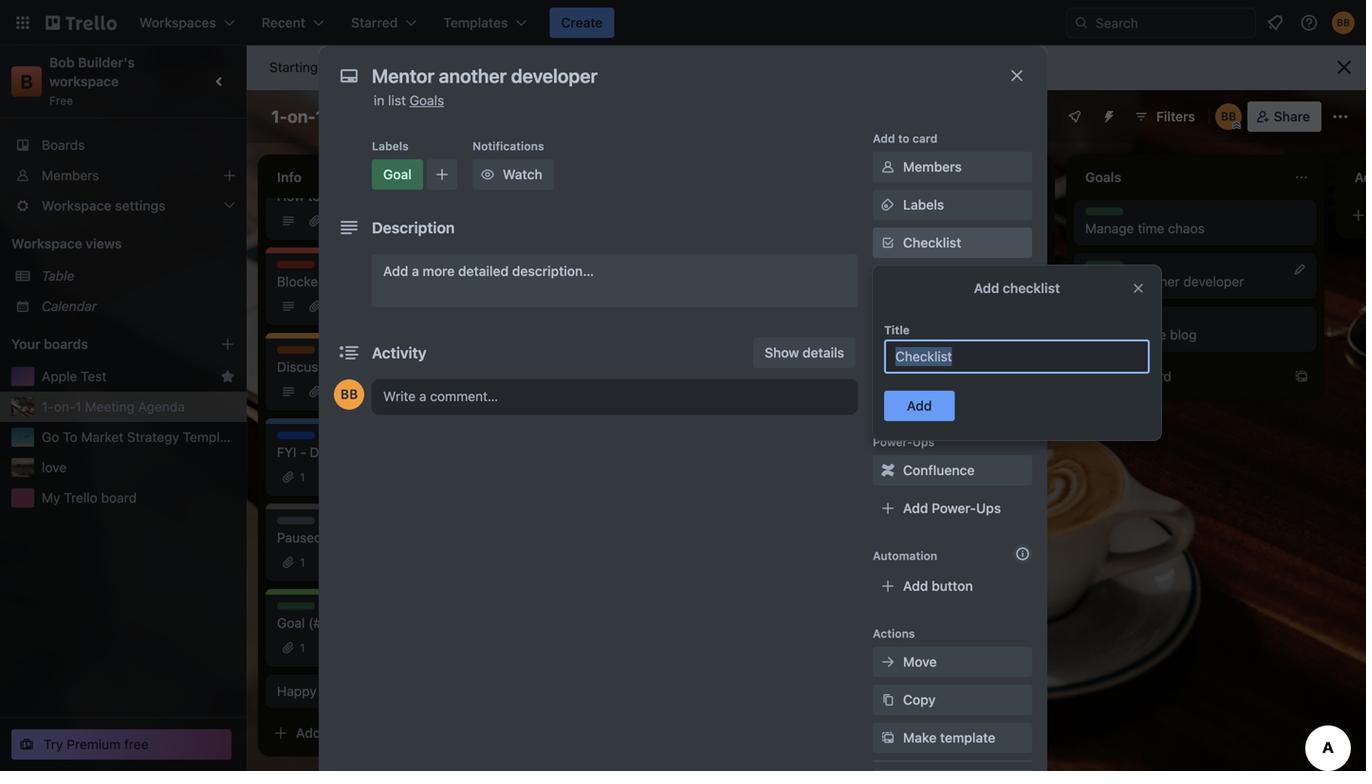 Task type: describe. For each thing, give the bounding box(es) containing it.
you
[[844, 274, 866, 289]]

attachment
[[903, 311, 976, 326]]

filters
[[1157, 109, 1195, 124]]

can inside the team is stuck on x, how can we move forward?
[[722, 221, 744, 236]]

2 vertical spatial add a card
[[296, 725, 363, 741]]

developer
[[1184, 274, 1244, 289]]

card for add a card button associated with manage time chaos
[[1144, 369, 1172, 384]]

add a card for manage time chaos
[[1104, 369, 1172, 384]]

no
[[335, 530, 353, 546]]

boards
[[42, 137, 85, 153]]

feedback
[[942, 274, 999, 289]]

agenda inside 1-on-1 meeting agenda link
[[138, 399, 185, 415]]

changes.
[[665, 384, 721, 399]]

few
[[547, 312, 568, 327]]

goals
[[642, 293, 675, 308]]

0 horizontal spatial 1-on-1 meeting agenda
[[42, 399, 185, 415]]

goal for goal manage time chaos
[[1085, 209, 1110, 222]]

try
[[44, 737, 63, 752]]

automation
[[873, 549, 938, 563]]

checklist
[[1003, 280, 1060, 296]]

views
[[86, 236, 122, 251]]

add inside add a more detailed description… link
[[383, 263, 408, 279]]

1 paused from the top
[[277, 518, 317, 531]]

1-on-1 meeting agenda link
[[42, 398, 235, 417]]

discuss right add board icon
[[277, 347, 320, 361]]

sm image for copy
[[879, 691, 898, 710]]

sm image for members
[[879, 158, 898, 176]]

a for add a card button associated with new training program
[[863, 334, 871, 350]]

goal mentor another developer
[[1085, 262, 1244, 289]]

edit card image
[[1292, 262, 1307, 277]]

chaos
[[1168, 221, 1205, 236]]

detailed
[[458, 263, 509, 279]]

1 inside "board name" text box
[[316, 106, 324, 127]]

color: red, title: "blocker" element
[[277, 261, 318, 275]]

discuss - suggested topic (#3) link
[[277, 358, 497, 377]]

goal for goal goal (#1)
[[277, 603, 302, 617]]

the
[[547, 221, 570, 236]]

bob builder's workspace free
[[49, 55, 138, 107]]

sm image for confluence
[[879, 461, 898, 480]]

watch button
[[472, 159, 554, 190]]

practice
[[1117, 327, 1167, 343]]

another
[[1133, 274, 1180, 289]]

0 vertical spatial power-
[[873, 436, 913, 449]]

i think we can improve velocity if we make some tooling changes.
[[547, 365, 766, 399]]

paused paused - no need to discuss (#0)
[[277, 518, 483, 546]]

1 horizontal spatial members link
[[873, 152, 1032, 182]]

blocker - timely discussion (#4) link
[[277, 272, 497, 291]]

blocker blocker - timely discussion (#4)
[[277, 262, 475, 289]]

0 vertical spatial board
[[375, 188, 411, 204]]

add inside add button button
[[903, 578, 928, 594]]

add down report?
[[835, 334, 860, 350]]

how
[[277, 188, 304, 204]]

goal manage time chaos
[[1085, 209, 1205, 236]]

color: green, title: "goal" element right this
[[372, 159, 423, 190]]

to left the use
[[308, 188, 320, 204]]

goal goal (#1)
[[277, 603, 333, 631]]

2 blocker from the top
[[277, 274, 323, 289]]

builder's
[[78, 55, 135, 70]]

for
[[678, 293, 695, 308]]

primary element
[[0, 0, 1366, 46]]

i
[[547, 365, 550, 380]]

premium
[[67, 737, 121, 752]]

fyi - discuss if interested (#6) link
[[277, 443, 497, 462]]

1-on-1 meeting agenda inside "board name" text box
[[271, 106, 461, 127]]

some
[[583, 384, 616, 399]]

on- inside "board name" text box
[[287, 106, 316, 127]]

0 vertical spatial labels
[[372, 139, 409, 153]]

1 inside 1-on-1 meeting agenda link
[[75, 399, 81, 415]]

on inside the team is stuck on x, how can we move forward?
[[658, 221, 674, 236]]

card for the bottommost add a card button
[[335, 725, 363, 741]]

make
[[903, 730, 937, 746]]

limited
[[511, 59, 552, 75]]

notifications
[[472, 139, 544, 153]]

add a card button for manage time chaos
[[1074, 362, 1283, 392]]

feedback?
[[652, 312, 716, 327]]

- for paused
[[326, 530, 332, 546]]

1 fyi from the top
[[277, 433, 295, 446]]

paused - no need to discuss (#0) link
[[277, 528, 497, 547]]

discuss discuss - suggested topic (#3)
[[277, 347, 468, 375]]

move
[[547, 240, 580, 255]]

power- inside add power-ups link
[[932, 501, 976, 516]]

your boards
[[11, 336, 88, 352]]

sm image for watch
[[478, 165, 497, 184]]

starting apr 8, free workspaces will be limited to 10 collaborators.
[[269, 59, 673, 75]]

1 for goal
[[300, 641, 305, 655]]

team
[[574, 221, 604, 236]]

cover
[[903, 349, 940, 364]]

make template
[[903, 730, 996, 746]]

add a card button for new training program
[[805, 327, 1013, 358]]

in list goals
[[374, 93, 444, 108]]

new
[[816, 221, 843, 236]]

if inside i think we can improve velocity if we make some tooling changes.
[[737, 365, 745, 380]]

add a more detailed description… link
[[372, 254, 858, 307]]

agenda inside "board name" text box
[[398, 106, 461, 127]]

my trello board link
[[42, 489, 235, 508]]

template
[[183, 429, 239, 445]]

sm image for cover
[[879, 347, 898, 366]]

add down happy
[[296, 725, 321, 741]]

love link
[[42, 458, 235, 477]]

go to market strategy template
[[42, 429, 239, 445]]

mentor another developer link
[[1085, 272, 1306, 291]]

to up labels link
[[898, 132, 910, 145]]

apple
[[42, 369, 77, 384]]

- for blocker
[[327, 274, 333, 289]]

can you please give feedback on the report? link
[[816, 272, 1036, 310]]

1- inside "board name" text box
[[271, 106, 287, 127]]

goal for goal
[[383, 167, 412, 182]]

0 horizontal spatial members link
[[0, 160, 247, 191]]

color: green, title: "goal" element for mentor another developer
[[1085, 261, 1123, 275]]

collaborators.
[[589, 59, 673, 75]]

we inside the team is stuck on x, how can we move forward?
[[748, 221, 765, 236]]

happy
[[277, 684, 317, 699]]

add a card for new training program
[[835, 334, 902, 350]]

will
[[469, 59, 488, 75]]

fields
[[955, 387, 992, 402]]

a for add a card button associated with manage time chaos
[[1133, 369, 1140, 384]]

card up labels link
[[913, 132, 938, 145]]

b link
[[11, 66, 42, 97]]

0 horizontal spatial board
[[101, 490, 137, 506]]

tooling
[[620, 384, 662, 399]]

to left 10
[[556, 59, 568, 75]]

Board name text field
[[262, 102, 470, 132]]

2 vertical spatial bob builder (bobbuilder40) image
[[334, 380, 364, 410]]

8,
[[347, 59, 359, 75]]

think
[[554, 365, 584, 380]]

open information menu image
[[1300, 13, 1319, 32]]

show menu image
[[1331, 107, 1350, 126]]



Task type: vqa. For each thing, say whether or not it's contained in the screenshot.
bottommost Meeting
yes



Task type: locate. For each thing, give the bounding box(es) containing it.
try premium free
[[44, 737, 149, 752]]

0 horizontal spatial add a card button
[[266, 718, 474, 749]]

please
[[869, 274, 910, 289]]

2 horizontal spatial add a card
[[1104, 369, 1172, 384]]

workspace views
[[11, 236, 122, 251]]

0 horizontal spatial 1-
[[42, 399, 54, 415]]

stuck
[[621, 221, 655, 236]]

sm image inside the 'watch' button
[[478, 165, 497, 184]]

can up some
[[608, 365, 630, 380]]

0 vertical spatial on
[[658, 221, 674, 236]]

1 horizontal spatial free
[[362, 59, 387, 75]]

- inside "paused paused - no need to discuss (#0)"
[[326, 530, 332, 546]]

color: orange, title: "discuss" element for can you please give feedback on the report?
[[816, 261, 859, 275]]

free
[[49, 94, 73, 107]]

add a card
[[835, 334, 902, 350], [1104, 369, 1172, 384], [296, 725, 363, 741]]

1 vertical spatial 1-on-1 meeting agenda
[[42, 399, 185, 415]]

goal inside the goal manage time chaos
[[1085, 209, 1110, 222]]

drafted
[[572, 293, 616, 308]]

add button button
[[873, 571, 1032, 602]]

power- down add button
[[873, 436, 913, 449]]

on- down starting
[[287, 106, 316, 127]]

0 notifications image
[[1264, 11, 1287, 34]]

apr
[[322, 59, 343, 75]]

0 horizontal spatial meeting
[[85, 399, 135, 415]]

in
[[374, 93, 385, 108]]

workspaces
[[390, 59, 465, 75]]

1 vertical spatial meeting
[[85, 399, 135, 415]]

copy link
[[873, 685, 1032, 715]]

0 vertical spatial on-
[[287, 106, 316, 127]]

add checklist
[[974, 280, 1060, 296]]

1 vertical spatial on-
[[54, 399, 75, 415]]

give
[[913, 274, 938, 289]]

a for the bottommost add a card button
[[325, 725, 332, 741]]

time
[[1138, 221, 1165, 236]]

card down happy link
[[335, 725, 363, 741]]

1 horizontal spatial labels
[[903, 197, 944, 213]]

1 horizontal spatial create from template… image
[[1294, 369, 1309, 384]]

3 sm image from the top
[[879, 729, 898, 748]]

make template link
[[873, 723, 1032, 753]]

your boards with 5 items element
[[11, 333, 192, 356]]

i've
[[547, 293, 568, 308]]

starred icon image
[[220, 369, 235, 384]]

color: orange, title: "discuss" element down new
[[816, 261, 859, 275]]

agenda
[[398, 106, 461, 127], [138, 399, 185, 415]]

sm image inside copy link
[[879, 691, 898, 710]]

1 horizontal spatial board
[[375, 188, 411, 204]]

1 horizontal spatial 1-
[[271, 106, 287, 127]]

0 horizontal spatial on
[[658, 221, 674, 236]]

create from template… image
[[1025, 335, 1040, 350], [1294, 369, 1309, 384]]

- left no at the bottom of the page
[[326, 530, 332, 546]]

paused
[[277, 518, 317, 531], [277, 530, 322, 546]]

can inside i think we can improve velocity if we make some tooling changes.
[[608, 365, 630, 380]]

1 horizontal spatial add a card button
[[805, 327, 1013, 358]]

add a card button down happy link
[[266, 718, 474, 749]]

add button
[[903, 578, 973, 594]]

your
[[11, 336, 40, 352]]

meeting inside "board name" text box
[[328, 106, 394, 127]]

0 horizontal spatial the
[[699, 293, 719, 308]]

the right for
[[699, 293, 719, 308]]

create from template… image for manage time chaos
[[1294, 369, 1309, 384]]

add a card down happy
[[296, 725, 363, 741]]

goals link
[[410, 93, 444, 108]]

0 horizontal spatial free
[[124, 737, 149, 752]]

sm image for labels
[[879, 195, 898, 214]]

discuss left interested
[[310, 445, 358, 460]]

need
[[356, 530, 387, 546]]

confluence
[[903, 463, 975, 478]]

sm image inside "members" link
[[879, 158, 898, 176]]

1 horizontal spatial on-
[[287, 106, 316, 127]]

i think we can improve velocity if we make some tooling changes. link
[[547, 363, 767, 401]]

if right velocity
[[737, 365, 745, 380]]

sm image down add to card
[[879, 158, 898, 176]]

1 vertical spatial ups
[[976, 501, 1001, 516]]

1 vertical spatial add a card
[[1104, 369, 1172, 384]]

1 down color: blue, title: "fyi" element
[[300, 471, 305, 484]]

we right how
[[748, 221, 765, 236]]

0 vertical spatial color: orange, title: "discuss" element
[[816, 261, 859, 275]]

1 vertical spatial sm image
[[879, 691, 898, 710]]

1 vertical spatial bob builder (bobbuilder40) image
[[1215, 103, 1242, 130]]

(#1)
[[309, 615, 333, 631]]

how to use this board link
[[277, 187, 497, 206]]

1- down starting
[[271, 106, 287, 127]]

best
[[1085, 327, 1113, 343]]

1 for fyi
[[300, 471, 305, 484]]

1 horizontal spatial 1-on-1 meeting agenda
[[271, 106, 461, 127]]

my trello board
[[42, 490, 137, 506]]

on left x,
[[658, 221, 674, 236]]

1 vertical spatial if
[[361, 445, 369, 460]]

1 horizontal spatial on
[[1002, 274, 1018, 289]]

fyi right template
[[277, 433, 295, 446]]

0 vertical spatial add a card
[[835, 334, 902, 350]]

- for fyi
[[300, 445, 306, 460]]

the down can
[[816, 293, 836, 308]]

- inside fyi fyi - discuss if interested (#6)
[[300, 445, 306, 460]]

add inside add button
[[907, 398, 932, 414]]

discuss left suggested
[[277, 359, 325, 375]]

program
[[897, 221, 949, 236]]

members link up labels link
[[873, 152, 1032, 182]]

calendar
[[42, 298, 97, 314]]

2 sm image from the top
[[879, 691, 898, 710]]

cover link
[[873, 342, 1032, 372]]

this
[[349, 188, 372, 204]]

bob builder (bobbuilder40) image right the open information menu icon
[[1332, 11, 1355, 34]]

add a card button down blog
[[1074, 362, 1283, 392]]

1 vertical spatial can
[[608, 365, 630, 380]]

board down 'love' 'link'
[[101, 490, 137, 506]]

a down the best practice blog
[[1133, 369, 1140, 384]]

the inside discuss can you please give feedback on the report?
[[816, 293, 836, 308]]

card
[[913, 132, 938, 145], [874, 334, 902, 350], [1144, 369, 1172, 384], [335, 725, 363, 741]]

0 vertical spatial agenda
[[398, 106, 461, 127]]

members link down boards
[[0, 160, 247, 191]]

ups inside add power-ups link
[[976, 501, 1001, 516]]

(#0)
[[456, 530, 483, 546]]

sm image
[[879, 158, 898, 176], [478, 165, 497, 184], [879, 195, 898, 214], [879, 347, 898, 366], [879, 461, 898, 480]]

color: green, title: "goal" element for manage time chaos
[[1085, 208, 1123, 222]]

free right 8,
[[362, 59, 387, 75]]

description…
[[512, 263, 594, 279]]

timely
[[336, 274, 377, 289]]

create from template… image for new training program
[[1025, 335, 1040, 350]]

labels down "board name" text box
[[372, 139, 409, 153]]

1 horizontal spatial agenda
[[398, 106, 461, 127]]

0 vertical spatial ups
[[913, 436, 935, 449]]

1 vertical spatial add a card button
[[1074, 362, 1283, 392]]

members down boards
[[42, 167, 99, 183]]

the inside i've drafted my goals for the next few months. any feedback?
[[699, 293, 719, 308]]

1 horizontal spatial ups
[[976, 501, 1001, 516]]

0 horizontal spatial can
[[608, 365, 630, 380]]

1-on-1 meeting agenda up market
[[42, 399, 185, 415]]

1 down color: black, title: "paused" element
[[300, 556, 305, 569]]

2 the from the left
[[816, 293, 836, 308]]

sm image down power-ups
[[879, 461, 898, 480]]

2 vertical spatial sm image
[[879, 729, 898, 748]]

power ups image
[[1067, 109, 1083, 124]]

0 horizontal spatial color: orange, title: "discuss" element
[[277, 346, 320, 361]]

calendar link
[[42, 297, 235, 316]]

Search field
[[1089, 9, 1255, 37]]

0 horizontal spatial labels
[[372, 139, 409, 153]]

sm image inside labels link
[[879, 195, 898, 214]]

members for rightmost "members" link
[[903, 159, 962, 175]]

add right timely
[[383, 263, 408, 279]]

1 the from the left
[[699, 293, 719, 308]]

sm image left copy
[[879, 691, 898, 710]]

color: black, title: "paused" element
[[277, 517, 317, 531]]

0 vertical spatial meeting
[[328, 106, 394, 127]]

members down add to card
[[903, 159, 962, 175]]

add a card down the best practice blog
[[1104, 369, 1172, 384]]

color: orange, title: "discuss" element
[[816, 261, 859, 275], [277, 346, 320, 361]]

add down "automation"
[[903, 578, 928, 594]]

sm image inside the cover link
[[879, 347, 898, 366]]

1 horizontal spatial power-
[[932, 501, 976, 516]]

1 vertical spatial free
[[124, 737, 149, 752]]

starting
[[269, 59, 318, 75]]

add left checklist
[[974, 280, 1000, 296]]

next
[[722, 293, 749, 308]]

goal for goal mentor another developer
[[1085, 262, 1110, 275]]

add inside add power-ups link
[[903, 501, 928, 516]]

card left the cover at top right
[[874, 334, 902, 350]]

1 vertical spatial create from template… image
[[1294, 369, 1309, 384]]

labels up program
[[903, 197, 944, 213]]

power- down confluence
[[932, 501, 976, 516]]

0 vertical spatial can
[[722, 221, 744, 236]]

add down best
[[1104, 369, 1129, 384]]

discuss inside fyi fyi - discuss if interested (#6)
[[310, 445, 358, 460]]

checklist button
[[873, 228, 1032, 258]]

a
[[412, 263, 419, 279], [863, 334, 871, 350], [1133, 369, 1140, 384], [325, 725, 332, 741]]

- inside discuss discuss - suggested topic (#3)
[[328, 359, 335, 375]]

0 vertical spatial free
[[362, 59, 387, 75]]

report?
[[839, 293, 884, 308]]

a down happy link
[[325, 725, 332, 741]]

0 vertical spatial sm image
[[879, 653, 898, 672]]

2 paused from the top
[[277, 530, 322, 546]]

color: green, title: "goal" element up happy
[[277, 603, 315, 617]]

- for discuss
[[328, 359, 335, 375]]

0 vertical spatial create from template… image
[[1025, 335, 1040, 350]]

description
[[372, 219, 455, 237]]

actions
[[873, 627, 915, 640]]

- up color: black, title: "paused" element
[[300, 445, 306, 460]]

automation image
[[1094, 102, 1121, 128]]

0 vertical spatial if
[[737, 365, 745, 380]]

agenda up strategy
[[138, 399, 185, 415]]

1 down apple test
[[75, 399, 81, 415]]

1 horizontal spatial meeting
[[328, 106, 394, 127]]

discuss up report?
[[816, 262, 859, 275]]

0 horizontal spatial add a card
[[296, 725, 363, 741]]

love
[[42, 460, 67, 475]]

color: blue, title: "fyi" element
[[277, 432, 315, 446]]

happy link
[[277, 682, 497, 701]]

sm image up new training program
[[879, 195, 898, 214]]

add to card
[[873, 132, 938, 145]]

on right feedback at the top of the page
[[1002, 274, 1018, 289]]

make
[[547, 384, 579, 399]]

we down show
[[749, 365, 766, 380]]

0 horizontal spatial members
[[42, 167, 99, 183]]

close popover image
[[1131, 281, 1146, 296]]

sm image down actions
[[879, 653, 898, 672]]

ups up add button button
[[976, 501, 1001, 516]]

sm image left watch
[[478, 165, 497, 184]]

1 vertical spatial 1-
[[42, 399, 54, 415]]

2 fyi from the top
[[277, 445, 296, 460]]

1 down goal goal (#1)
[[300, 641, 305, 655]]

discuss can you please give feedback on the report?
[[816, 262, 1018, 308]]

add up power-ups
[[907, 398, 932, 414]]

1 blocker from the top
[[277, 262, 318, 275]]

(#3)
[[442, 359, 468, 375]]

go to market strategy template link
[[42, 428, 239, 447]]

1 sm image from the top
[[879, 653, 898, 672]]

0 horizontal spatial power-
[[873, 436, 913, 449]]

ups
[[913, 436, 935, 449], [976, 501, 1001, 516]]

1 horizontal spatial color: orange, title: "discuss" element
[[816, 261, 859, 275]]

1 horizontal spatial if
[[737, 365, 745, 380]]

2 horizontal spatial add a card button
[[1074, 362, 1283, 392]]

sm image down 'title' on the right top of the page
[[879, 347, 898, 366]]

i've drafted my goals for the next few months. any feedback?
[[547, 293, 749, 327]]

members for left "members" link
[[42, 167, 99, 183]]

1 vertical spatial power-
[[932, 501, 976, 516]]

0 horizontal spatial bob builder (bobbuilder40) image
[[334, 380, 364, 410]]

- inside blocker blocker - timely discussion (#4)
[[327, 274, 333, 289]]

discuss inside discuss can you please give feedback on the report?
[[816, 262, 859, 275]]

add board image
[[220, 337, 235, 352]]

x,
[[677, 221, 690, 236]]

discuss
[[406, 530, 453, 546]]

filters button
[[1128, 102, 1201, 132]]

1 horizontal spatial can
[[722, 221, 744, 236]]

color: orange, title: "discuss" element for discuss - suggested topic (#3)
[[277, 346, 320, 361]]

sm image left make
[[879, 729, 898, 748]]

fyi up color: black, title: "paused" element
[[277, 445, 296, 460]]

add a card button down attachment
[[805, 327, 1013, 358]]

on- down apple
[[54, 399, 75, 415]]

power-ups
[[873, 436, 935, 449]]

apple test
[[42, 369, 107, 384]]

create
[[561, 15, 603, 30]]

0 vertical spatial add a card button
[[805, 327, 1013, 358]]

bob
[[49, 55, 75, 70]]

my
[[620, 293, 638, 308]]

1 horizontal spatial bob builder (bobbuilder40) image
[[1215, 103, 1242, 130]]

custom
[[903, 387, 952, 402]]

0 horizontal spatial ups
[[913, 436, 935, 449]]

None text field
[[362, 59, 989, 93]]

sm image for move
[[879, 653, 898, 672]]

1- up go
[[42, 399, 54, 415]]

Title text field
[[884, 340, 1150, 374]]

1 horizontal spatial the
[[816, 293, 836, 308]]

we up some
[[587, 365, 605, 380]]

to inside "paused paused - no need to discuss (#0)"
[[391, 530, 403, 546]]

ups up confluence
[[913, 436, 935, 449]]

1-
[[271, 106, 287, 127], [42, 399, 54, 415]]

free inside try premium free button
[[124, 737, 149, 752]]

bob builder (bobbuilder40) image
[[1332, 11, 1355, 34], [1215, 103, 1242, 130], [334, 380, 364, 410]]

agenda down workspaces
[[398, 106, 461, 127]]

if inside fyi fyi - discuss if interested (#6)
[[361, 445, 369, 460]]

sm image
[[879, 653, 898, 672], [879, 691, 898, 710], [879, 729, 898, 748]]

suggested
[[338, 359, 404, 375]]

1 vertical spatial agenda
[[138, 399, 185, 415]]

1 horizontal spatial add a card
[[835, 334, 902, 350]]

the team is stuck on x, how can we move forward? link
[[547, 219, 767, 257]]

move
[[903, 654, 937, 670]]

meeting down 8,
[[328, 106, 394, 127]]

card for add a card button associated with new training program
[[874, 334, 902, 350]]

to right need
[[391, 530, 403, 546]]

meeting up market
[[85, 399, 135, 415]]

sm image inside the move link
[[879, 653, 898, 672]]

i've drafted my goals for the next few months. any feedback? link
[[547, 291, 767, 329]]

search image
[[1074, 15, 1089, 30]]

sm image for make template
[[879, 729, 898, 748]]

1 vertical spatial color: orange, title: "discuss" element
[[277, 346, 320, 361]]

2 vertical spatial add a card button
[[266, 718, 474, 749]]

add up new training program
[[873, 132, 895, 145]]

improve
[[634, 365, 683, 380]]

a left 'title' on the right top of the page
[[863, 334, 871, 350]]

board
[[375, 188, 411, 204], [101, 490, 137, 506]]

1-on-1 meeting agenda down 8,
[[271, 106, 461, 127]]

0 horizontal spatial if
[[361, 445, 369, 460]]

bob builder (bobbuilder40) image right filters
[[1215, 103, 1242, 130]]

attachment button
[[873, 304, 1032, 334]]

boards
[[44, 336, 88, 352]]

manage time chaos link
[[1085, 219, 1306, 238]]

0 horizontal spatial on-
[[54, 399, 75, 415]]

0 horizontal spatial create from template… image
[[1025, 335, 1040, 350]]

custom fields
[[903, 387, 992, 402]]

best practice blog link
[[1085, 325, 1306, 344]]

color: orange, title: "discuss" element right add board icon
[[277, 346, 320, 361]]

a left more
[[412, 263, 419, 279]]

training
[[847, 221, 893, 236]]

- left timely
[[327, 274, 333, 289]]

custom fields button
[[873, 385, 1032, 404]]

bob builder (bobbuilder40) image inside primary 'element'
[[1332, 11, 1355, 34]]

Write a comment text field
[[372, 380, 858, 414]]

1 vertical spatial labels
[[903, 197, 944, 213]]

bob builder (bobbuilder40) image down suggested
[[334, 380, 364, 410]]

color: green, title: "goal" element down "manage"
[[1085, 261, 1123, 275]]

0 horizontal spatial agenda
[[138, 399, 185, 415]]

card down practice
[[1144, 369, 1172, 384]]

can right how
[[722, 221, 744, 236]]

color: green, title: "goal" element
[[372, 159, 423, 190], [1085, 208, 1123, 222], [1085, 261, 1123, 275], [277, 603, 315, 617]]

sm image inside make template link
[[879, 729, 898, 748]]

goal inside "goal mentor another developer"
[[1085, 262, 1110, 275]]

add down confluence
[[903, 501, 928, 516]]

0 vertical spatial 1-
[[271, 106, 287, 127]]

1 down "apr"
[[316, 106, 324, 127]]

1 horizontal spatial members
[[903, 159, 962, 175]]

0 vertical spatial bob builder (bobbuilder40) image
[[1332, 11, 1355, 34]]

color: green, title: "goal" element left time
[[1085, 208, 1123, 222]]

1 vertical spatial on
[[1002, 274, 1018, 289]]

on inside discuss can you please give feedback on the report?
[[1002, 274, 1018, 289]]

how to use this board
[[277, 188, 411, 204]]

1 for paused
[[300, 556, 305, 569]]

my
[[42, 490, 60, 506]]

free right premium
[[124, 737, 149, 752]]

1 vertical spatial board
[[101, 490, 137, 506]]

market
[[81, 429, 124, 445]]

board right this
[[375, 188, 411, 204]]

- left suggested
[[328, 359, 335, 375]]

2 horizontal spatial bob builder (bobbuilder40) image
[[1332, 11, 1355, 34]]

if left interested
[[361, 445, 369, 460]]

discussion
[[380, 274, 445, 289]]

0 vertical spatial 1-on-1 meeting agenda
[[271, 106, 461, 127]]

color: green, title: "goal" element for goal (#1)
[[277, 603, 315, 617]]

add a card down report?
[[835, 334, 902, 350]]



